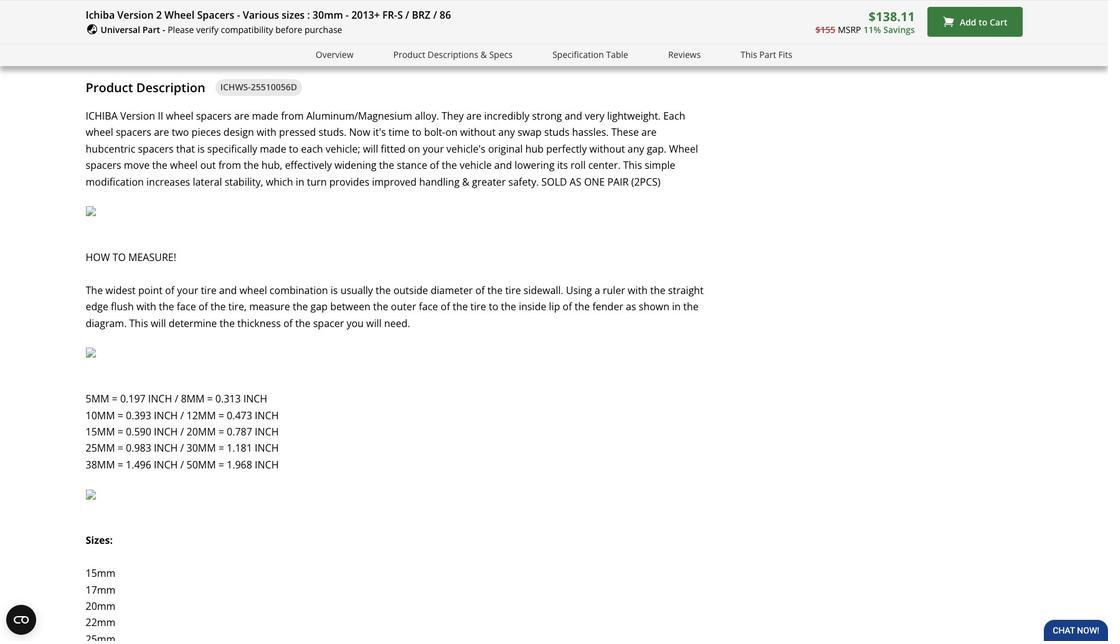 Task type: vqa. For each thing, say whether or not it's contained in the screenshot.
A Subaru Sti Thumbnail Image
no



Task type: describe. For each thing, give the bounding box(es) containing it.
this inside ichiba version ii wheel spacers are made from aluminum/magnesium alloy. they are incredibly strong and very lightweight. each wheel spacers are two pieces design with pressed studs. now it's time to bolt-on without any swap studs hassles. these are hubcentric spacers that is specifically made to each vehicle; will fitted on your vehicle's original hub perfectly without any gap. wheel spacers move the wheel out from the hub, effectively widening the stance of the vehicle and lowering its roll center. this simple modification increases lateral stability, which in turn provides improved handling & greater safety. sold as one pair (2pcs)
[[624, 158, 642, 172]]

86
[[440, 8, 451, 22]]

inch right 0.983
[[154, 441, 178, 455]]

/ left 30mm
[[180, 441, 184, 455]]

outer
[[391, 300, 416, 314]]

lip
[[549, 300, 560, 314]]

purchase
[[305, 24, 342, 36]]

the down combination
[[293, 300, 308, 314]]

22mm
[[86, 616, 116, 630]]

25510056d
[[251, 81, 297, 93]]

s
[[398, 8, 403, 22]]

will right you
[[366, 316, 382, 330]]

the up "handling" at top left
[[442, 158, 457, 172]]

1 horizontal spatial &
[[481, 48, 487, 60]]

hubcentric
[[86, 142, 135, 156]]

15mm
[[86, 425, 115, 439]]

spacer
[[313, 316, 344, 330]]

aluminum/magnesium
[[306, 109, 412, 123]]

of right the lip
[[563, 300, 572, 314]]

2 ichws-25510056d ichiba version 2 wheel spacers - various sizes : 30mm, image from the left
[[270, 0, 338, 25]]

are right they
[[467, 109, 482, 123]]

brz
[[412, 8, 431, 22]]

tire,
[[228, 300, 247, 314]]

inch up 0.473
[[244, 392, 267, 406]]

fr-
[[383, 8, 398, 22]]

0.473
[[227, 409, 252, 422]]

effectively
[[285, 158, 332, 172]]

pieces
[[192, 126, 221, 139]]

add
[[960, 16, 977, 28]]

/ left 12mm
[[180, 409, 184, 422]]

the left inside
[[501, 300, 516, 314]]

inch right "1.496"
[[154, 458, 178, 472]]

flush
[[111, 300, 134, 314]]

0 vertical spatial made
[[252, 109, 279, 123]]

descriptions
[[428, 48, 479, 60]]

lowering
[[515, 158, 555, 172]]

lightweight.
[[607, 109, 661, 123]]

1.496
[[126, 458, 151, 472]]

gap.
[[647, 142, 667, 156]]

0 horizontal spatial from
[[219, 158, 241, 172]]

the down tire, on the left of the page
[[220, 316, 235, 330]]

of inside ichiba version ii wheel spacers are made from aluminum/magnesium alloy. they are incredibly strong and very lightweight. each wheel spacers are two pieces design with pressed studs. now it's time to bolt-on without any swap studs hassles. these are hubcentric spacers that is specifically made to each vehicle; will fitted on your vehicle's original hub perfectly without any gap. wheel spacers move the wheel out from the hub, effectively widening the stance of the vehicle and lowering its roll center. this simple modification increases lateral stability, which in turn provides improved handling & greater safety. sold as one pair (2pcs)
[[430, 158, 439, 172]]

roll
[[571, 158, 586, 172]]

0.393
[[126, 409, 151, 422]]

product for product descriptions & specs
[[394, 48, 426, 60]]

vehicle
[[460, 158, 492, 172]]

vehicle;
[[326, 142, 361, 156]]

12mm
[[187, 409, 216, 422]]

is inside ichiba version ii wheel spacers are made from aluminum/magnesium alloy. they are incredibly strong and very lightweight. each wheel spacers are two pieces design with pressed studs. now it's time to bolt-on without any swap studs hassles. these are hubcentric spacers that is specifically made to each vehicle; will fitted on your vehicle's original hub perfectly without any gap. wheel spacers move the wheel out from the hub, effectively widening the stance of the vehicle and lowering its roll center. this simple modification increases lateral stability, which in turn provides improved handling & greater safety. sold as one pair (2pcs)
[[198, 142, 205, 156]]

are up gap.
[[642, 126, 657, 139]]

strong
[[532, 109, 562, 123]]

how to measure!
[[86, 251, 176, 264]]

to right 'time'
[[412, 126, 422, 139]]

spacers up the pieces
[[196, 109, 232, 123]]

= left "1.496"
[[118, 458, 123, 472]]

specs
[[489, 48, 513, 60]]

ichws-25510056d
[[220, 81, 297, 93]]

of down measure
[[283, 316, 293, 330]]

the up stability,
[[244, 158, 259, 172]]

add to cart
[[960, 16, 1008, 28]]

0 vertical spatial without
[[460, 126, 496, 139]]

description
[[136, 79, 205, 96]]

that
[[176, 142, 195, 156]]

$138.11 $155 msrp 11% savings
[[816, 8, 915, 36]]

original
[[488, 142, 523, 156]]

go to right image image
[[418, 0, 433, 10]]

sizes:
[[86, 534, 113, 547]]

savings
[[884, 24, 915, 36]]

product descriptions & specs
[[394, 48, 513, 60]]

$155
[[816, 24, 836, 36]]

wheel inside the widest point of your tire and wheel combination is usually the outside diameter of the tire sidewall. using a ruler with the straight edge flush with the face of the tire, measure the gap between the outer face of the tire to the inside lip of the fender as shown in the diagram. this will determine the thickness of the spacer you will need.
[[240, 283, 267, 297]]

1.968
[[227, 458, 252, 472]]

15mm
[[86, 567, 116, 580]]

modification
[[86, 175, 144, 189]]

part for this
[[760, 48, 777, 60]]

pair
[[608, 175, 629, 189]]

0 vertical spatial from
[[281, 109, 304, 123]]

inch up 0.393
[[148, 392, 172, 406]]

sizes
[[282, 8, 305, 22]]

design
[[224, 126, 254, 139]]

to inside the widest point of your tire and wheel combination is usually the outside diameter of the tire sidewall. using a ruler with the straight edge flush with the face of the tire, measure the gap between the outer face of the tire to the inside lip of the fender as shown in the diagram. this will determine the thickness of the spacer you will need.
[[489, 300, 499, 314]]

5mm
[[86, 392, 109, 406]]

the down fitted
[[379, 158, 395, 172]]

two
[[172, 126, 189, 139]]

fitted
[[381, 142, 406, 156]]

11%
[[864, 24, 882, 36]]

measure!
[[128, 251, 176, 264]]

30mm
[[313, 8, 343, 22]]

it's
[[373, 126, 386, 139]]

to inside button
[[979, 16, 988, 28]]

= left 0.787
[[219, 425, 224, 439]]

& inside ichiba version ii wheel spacers are made from aluminum/magnesium alloy. they are incredibly strong and very lightweight. each wheel spacers are two pieces design with pressed studs. now it's time to bolt-on without any swap studs hassles. these are hubcentric spacers that is specifically made to each vehicle; will fitted on your vehicle's original hub perfectly without any gap. wheel spacers move the wheel out from the hub, effectively widening the stance of the vehicle and lowering its roll center. this simple modification increases lateral stability, which in turn provides improved handling & greater safety. sold as one pair (2pcs)
[[462, 175, 470, 189]]

the up increases
[[152, 158, 168, 172]]

2 face from the left
[[419, 300, 438, 314]]

/ right s
[[406, 8, 410, 22]]

using
[[566, 283, 592, 297]]

1 horizontal spatial any
[[628, 142, 645, 156]]

0.590
[[126, 425, 151, 439]]

as
[[570, 175, 582, 189]]

reviews link
[[668, 48, 701, 62]]

0 horizontal spatial any
[[499, 126, 515, 139]]

bolt-
[[424, 126, 446, 139]]

1 ichws-25510056d ichiba version 2 wheel spacers - various sizes : 30mm, image from the left
[[195, 0, 263, 25]]

to down pressed
[[289, 142, 299, 156]]

open widget image
[[6, 605, 36, 635]]

15mm 17mm 20mm 22mm
[[86, 567, 116, 630]]

fender
[[593, 300, 624, 314]]

diagram.
[[86, 316, 127, 330]]

is inside the widest point of your tire and wheel combination is usually the outside diameter of the tire sidewall. using a ruler with the straight edge flush with the face of the tire, measure the gap between the outer face of the tire to the inside lip of the fender as shown in the diagram. this will determine the thickness of the spacer you will need.
[[331, 283, 338, 297]]

wheel up two
[[166, 109, 194, 123]]

hassles.
[[572, 126, 609, 139]]

the down using
[[575, 300, 590, 314]]

between
[[330, 300, 371, 314]]

8mm
[[181, 392, 205, 406]]

studs
[[545, 126, 570, 139]]

will down point
[[151, 316, 166, 330]]

are up design
[[234, 109, 250, 123]]

combination
[[270, 283, 328, 297]]

the left spacer on the left
[[295, 316, 311, 330]]

inch right 0.590
[[154, 425, 178, 439]]

turn
[[307, 175, 327, 189]]

hub
[[526, 142, 544, 156]]

universal
[[101, 24, 140, 36]]

ii
[[158, 109, 163, 123]]

of right "diameter"
[[476, 283, 485, 297]]

30mm
[[187, 441, 216, 455]]

the
[[86, 283, 103, 297]]

inch right 0.393
[[154, 409, 178, 422]]

1 horizontal spatial without
[[590, 142, 625, 156]]

reviews
[[668, 48, 701, 60]]

:
[[307, 8, 310, 22]]

0 horizontal spatial -
[[162, 24, 165, 36]]

0 horizontal spatial on
[[408, 142, 420, 156]]

the down "diameter"
[[453, 300, 468, 314]]

are down ii
[[154, 126, 169, 139]]

the left the outer
[[373, 300, 389, 314]]

spacers up hubcentric
[[116, 126, 151, 139]]

diameter
[[431, 283, 473, 297]]

product for product description
[[86, 79, 133, 96]]

inch right 1.968 at the bottom left of page
[[255, 458, 279, 472]]

improved
[[372, 175, 417, 189]]



Task type: locate. For each thing, give the bounding box(es) containing it.
from up pressed
[[281, 109, 304, 123]]

ichws-25510056d ichiba version 2 wheel spacers - various sizes : 30mm, image
[[195, 0, 263, 25], [270, 0, 338, 25], [344, 0, 413, 25]]

0 horizontal spatial tire
[[201, 283, 217, 297]]

1 horizontal spatial face
[[419, 300, 438, 314]]

is left usually
[[331, 283, 338, 297]]

now
[[349, 126, 371, 139]]

you
[[347, 316, 364, 330]]

= left 0.590
[[118, 425, 123, 439]]

1 horizontal spatial wheel
[[669, 142, 698, 156]]

to right add at the right top of the page
[[979, 16, 988, 28]]

which
[[266, 175, 293, 189]]

/ left 8mm
[[175, 392, 178, 406]]

1 horizontal spatial this
[[624, 158, 642, 172]]

product description
[[86, 79, 205, 96]]

1 vertical spatial without
[[590, 142, 625, 156]]

how
[[86, 251, 110, 264]]

part down 2
[[143, 24, 160, 36]]

2 horizontal spatial and
[[565, 109, 583, 123]]

1 horizontal spatial in
[[672, 300, 681, 314]]

version
[[117, 8, 154, 22], [120, 109, 155, 123]]

with inside ichiba version ii wheel spacers are made from aluminum/magnesium alloy. they are incredibly strong and very lightweight. each wheel spacers are two pieces design with pressed studs. now it's time to bolt-on without any swap studs hassles. these are hubcentric spacers that is specifically made to each vehicle; will fitted on your vehicle's original hub perfectly without any gap. wheel spacers move the wheel out from the hub, effectively widening the stance of the vehicle and lowering its roll center. this simple modification increases lateral stability, which in turn provides improved handling & greater safety. sold as one pair (2pcs)
[[257, 126, 277, 139]]

spacers down hubcentric
[[86, 158, 121, 172]]

from down specifically
[[219, 158, 241, 172]]

part left fits
[[760, 48, 777, 60]]

any down incredibly
[[499, 126, 515, 139]]

the right usually
[[376, 283, 391, 297]]

wheel right gap.
[[669, 142, 698, 156]]

0 vertical spatial in
[[296, 175, 304, 189]]

0 horizontal spatial your
[[177, 283, 198, 297]]

1 horizontal spatial part
[[760, 48, 777, 60]]

wheel down ichiba in the left of the page
[[86, 126, 113, 139]]

simple
[[645, 158, 676, 172]]

tire up determine
[[201, 283, 217, 297]]

1 horizontal spatial from
[[281, 109, 304, 123]]

its
[[557, 158, 568, 172]]

inch
[[148, 392, 172, 406], [244, 392, 267, 406], [154, 409, 178, 422], [255, 409, 279, 422], [154, 425, 178, 439], [255, 425, 279, 439], [154, 441, 178, 455], [255, 441, 279, 455], [154, 458, 178, 472], [255, 458, 279, 472]]

your inside the widest point of your tire and wheel combination is usually the outside diameter of the tire sidewall. using a ruler with the straight edge flush with the face of the tire, measure the gap between the outer face of the tire to the inside lip of the fender as shown in the diagram. this will determine the thickness of the spacer you will need.
[[177, 283, 198, 297]]

widest
[[105, 283, 136, 297]]

in down straight
[[672, 300, 681, 314]]

0 vertical spatial with
[[257, 126, 277, 139]]

in left turn
[[296, 175, 304, 189]]

1.181
[[227, 441, 252, 455]]

add to cart button
[[928, 7, 1023, 37]]

sidewall.
[[524, 283, 564, 297]]

0 horizontal spatial face
[[177, 300, 196, 314]]

2 horizontal spatial -
[[346, 8, 349, 22]]

and left very
[[565, 109, 583, 123]]

usually
[[341, 283, 373, 297]]

10mm
[[86, 409, 115, 422]]

each
[[301, 142, 323, 156]]

compatibility
[[221, 24, 273, 36]]

= right 8mm
[[207, 392, 213, 406]]

= left 1.968 at the bottom left of page
[[219, 458, 224, 472]]

0 vertical spatial version
[[117, 8, 154, 22]]

product up ichiba in the left of the page
[[86, 79, 133, 96]]

the left tire, on the left of the page
[[211, 300, 226, 314]]

spacers up the move
[[138, 142, 174, 156]]

and down original
[[495, 158, 512, 172]]

0 horizontal spatial ichws-25510056d ichiba version 2 wheel spacers - various sizes : 30mm, image
[[195, 0, 263, 25]]

2 horizontal spatial this
[[741, 48, 758, 60]]

face up determine
[[177, 300, 196, 314]]

tire
[[201, 283, 217, 297], [505, 283, 521, 297], [471, 300, 486, 314]]

0 vertical spatial is
[[198, 142, 205, 156]]

0 vertical spatial any
[[499, 126, 515, 139]]

spacers
[[197, 8, 235, 22]]

the down straight
[[684, 300, 699, 314]]

inch right 0.473
[[255, 409, 279, 422]]

will down it's
[[363, 142, 378, 156]]

to
[[979, 16, 988, 28], [412, 126, 422, 139], [289, 142, 299, 156], [489, 300, 499, 314]]

0 horizontal spatial with
[[136, 300, 156, 314]]

of down "diameter"
[[441, 300, 450, 314]]

specification table
[[553, 48, 629, 60]]

0 vertical spatial product
[[394, 48, 426, 60]]

ichiba
[[86, 109, 118, 123]]

inch right 0.787
[[255, 425, 279, 439]]

msrp
[[838, 24, 862, 36]]

2 vertical spatial with
[[136, 300, 156, 314]]

wheel
[[166, 109, 194, 123], [86, 126, 113, 139], [170, 158, 198, 172], [240, 283, 267, 297]]

= left 0.393
[[118, 409, 123, 422]]

0 horizontal spatial this
[[129, 316, 148, 330]]

1 vertical spatial on
[[408, 142, 420, 156]]

inside
[[519, 300, 547, 314]]

overview link
[[316, 48, 354, 62]]

out
[[200, 158, 216, 172]]

the right "diameter"
[[488, 283, 503, 297]]

- left please in the left of the page
[[162, 24, 165, 36]]

& down vehicle
[[462, 175, 470, 189]]

made
[[252, 109, 279, 123], [260, 142, 286, 156]]

face down outside
[[419, 300, 438, 314]]

0 horizontal spatial &
[[462, 175, 470, 189]]

swap
[[518, 126, 542, 139]]

with down point
[[136, 300, 156, 314]]

1 horizontal spatial is
[[331, 283, 338, 297]]

the down point
[[159, 300, 174, 314]]

hub,
[[262, 158, 283, 172]]

alloy.
[[415, 109, 439, 123]]

with right design
[[257, 126, 277, 139]]

of up "handling" at top left
[[430, 158, 439, 172]]

they
[[442, 109, 464, 123]]

version for ii
[[120, 109, 155, 123]]

product down s
[[394, 48, 426, 60]]

1 vertical spatial part
[[760, 48, 777, 60]]

0.983
[[126, 441, 151, 455]]

1 vertical spatial from
[[219, 158, 241, 172]]

1 horizontal spatial product
[[394, 48, 426, 60]]

1 vertical spatial made
[[260, 142, 286, 156]]

5mm = 0.197 inch / 8mm = 0.313 inch 10mm = 0.393 inch / 12mm = 0.473 inch 15mm = 0.590 inch / 20mm = 0.787 inch 25mm = 0.983 inch / 30mm = 1.181 inch 38mm = 1.496 inch / 50mm = 1.968 inch
[[86, 392, 279, 472]]

20mm
[[187, 425, 216, 439]]

wheel up tire, on the left of the page
[[240, 283, 267, 297]]

face
[[177, 300, 196, 314], [419, 300, 438, 314]]

2 vertical spatial this
[[129, 316, 148, 330]]

0 horizontal spatial in
[[296, 175, 304, 189]]

before
[[276, 24, 302, 36]]

50mm
[[187, 458, 216, 472]]

and inside the widest point of your tire and wheel combination is usually the outside diameter of the tire sidewall. using a ruler with the straight edge flush with the face of the tire, measure the gap between the outer face of the tire to the inside lip of the fender as shown in the diagram. this will determine the thickness of the spacer you will need.
[[219, 283, 237, 297]]

1 vertical spatial version
[[120, 109, 155, 123]]

0 vertical spatial on
[[446, 126, 458, 139]]

with up as on the top right
[[628, 283, 648, 297]]

1 vertical spatial and
[[495, 158, 512, 172]]

- left 2013+
[[346, 8, 349, 22]]

2 horizontal spatial ichws-25510056d ichiba version 2 wheel spacers - various sizes : 30mm, image
[[344, 0, 413, 25]]

please
[[168, 24, 194, 36]]

wheel up please in the left of the page
[[165, 8, 195, 22]]

= down 0.313
[[219, 409, 224, 422]]

measure
[[249, 300, 290, 314]]

greater
[[472, 175, 506, 189]]

1 vertical spatial with
[[628, 283, 648, 297]]

&
[[481, 48, 487, 60], [462, 175, 470, 189]]

1 horizontal spatial with
[[257, 126, 277, 139]]

2013+
[[352, 8, 380, 22]]

wheel
[[165, 8, 195, 22], [669, 142, 698, 156]]

increases
[[147, 175, 190, 189]]

0 horizontal spatial and
[[219, 283, 237, 297]]

1 horizontal spatial your
[[423, 142, 444, 156]]

to left inside
[[489, 300, 499, 314]]

1 vertical spatial product
[[86, 79, 133, 96]]

/ left 86
[[433, 8, 437, 22]]

1 horizontal spatial ichws-25510056d ichiba version 2 wheel spacers - various sizes : 30mm, image
[[270, 0, 338, 25]]

2 vertical spatial and
[[219, 283, 237, 297]]

in inside ichiba version ii wheel spacers are made from aluminum/magnesium alloy. they are incredibly strong and very lightweight. each wheel spacers are two pieces design with pressed studs. now it's time to bolt-on without any swap studs hassles. these are hubcentric spacers that is specifically made to each vehicle; will fitted on your vehicle's original hub perfectly without any gap. wheel spacers move the wheel out from the hub, effectively widening the stance of the vehicle and lowering its roll center. this simple modification increases lateral stability, which in turn provides improved handling & greater safety. sold as one pair (2pcs)
[[296, 175, 304, 189]]

1 horizontal spatial -
[[237, 8, 240, 22]]

any
[[499, 126, 515, 139], [628, 142, 645, 156]]

of right point
[[165, 283, 175, 297]]

version inside ichiba version ii wheel spacers are made from aluminum/magnesium alloy. they are incredibly strong and very lightweight. each wheel spacers are two pieces design with pressed studs. now it's time to bolt-on without any swap studs hassles. these are hubcentric spacers that is specifically made to each vehicle; will fitted on your vehicle's original hub perfectly without any gap. wheel spacers move the wheel out from the hub, effectively widening the stance of the vehicle and lowering its roll center. this simple modification increases lateral stability, which in turn provides improved handling & greater safety. sold as one pair (2pcs)
[[120, 109, 155, 123]]

wheel down that on the top of the page
[[170, 158, 198, 172]]

0 horizontal spatial wheel
[[165, 8, 195, 22]]

point
[[138, 283, 163, 297]]

your inside ichiba version ii wheel spacers are made from aluminum/magnesium alloy. they are incredibly strong and very lightweight. each wheel spacers are two pieces design with pressed studs. now it's time to bolt-on without any swap studs hassles. these are hubcentric spacers that is specifically made to each vehicle; will fitted on your vehicle's original hub perfectly without any gap. wheel spacers move the wheel out from the hub, effectively widening the stance of the vehicle and lowering its roll center. this simple modification increases lateral stability, which in turn provides improved handling & greater safety. sold as one pair (2pcs)
[[423, 142, 444, 156]]

from
[[281, 109, 304, 123], [219, 158, 241, 172]]

your up determine
[[177, 283, 198, 297]]

of up determine
[[199, 300, 208, 314]]

2 horizontal spatial tire
[[505, 283, 521, 297]]

0.313
[[216, 392, 241, 406]]

tire down "diameter"
[[471, 300, 486, 314]]

1 vertical spatial your
[[177, 283, 198, 297]]

/ left 50mm
[[180, 458, 184, 472]]

0 vertical spatial &
[[481, 48, 487, 60]]

3 ichws-25510056d ichiba version 2 wheel spacers - various sizes : 30mm, image from the left
[[344, 0, 413, 25]]

safety.
[[509, 175, 539, 189]]

will inside ichiba version ii wheel spacers are made from aluminum/magnesium alloy. they are incredibly strong and very lightweight. each wheel spacers are two pieces design with pressed studs. now it's time to bolt-on without any swap studs hassles. these are hubcentric spacers that is specifically made to each vehicle; will fitted on your vehicle's original hub perfectly without any gap. wheel spacers move the wheel out from the hub, effectively widening the stance of the vehicle and lowering its roll center. this simple modification increases lateral stability, which in turn provides improved handling & greater safety. sold as one pair (2pcs)
[[363, 142, 378, 156]]

a
[[595, 283, 601, 297]]

in inside the widest point of your tire and wheel combination is usually the outside diameter of the tire sidewall. using a ruler with the straight edge flush with the face of the tire, measure the gap between the outer face of the tire to the inside lip of the fender as shown in the diagram. this will determine the thickness of the spacer you will need.
[[672, 300, 681, 314]]

provides
[[329, 175, 370, 189]]

1 vertical spatial &
[[462, 175, 470, 189]]

version left ii
[[120, 109, 155, 123]]

to
[[113, 251, 126, 264]]

version for 2
[[117, 8, 154, 22]]

this inside the widest point of your tire and wheel combination is usually the outside diameter of the tire sidewall. using a ruler with the straight edge flush with the face of the tire, measure the gap between the outer face of the tire to the inside lip of the fender as shown in the diagram. this will determine the thickness of the spacer you will need.
[[129, 316, 148, 330]]

2 horizontal spatial with
[[628, 283, 648, 297]]

fits
[[779, 48, 793, 60]]

17mm
[[86, 583, 116, 597]]

1 vertical spatial is
[[331, 283, 338, 297]]

0 horizontal spatial is
[[198, 142, 205, 156]]

0 vertical spatial your
[[423, 142, 444, 156]]

this part fits
[[741, 48, 793, 60]]

very
[[585, 109, 605, 123]]

- up compatibility
[[237, 8, 240, 22]]

this up (2pcs)
[[624, 158, 642, 172]]

sold
[[542, 175, 567, 189]]

this
[[741, 48, 758, 60], [624, 158, 642, 172], [129, 316, 148, 330]]

this down flush
[[129, 316, 148, 330]]

0 horizontal spatial part
[[143, 24, 160, 36]]

each
[[664, 109, 686, 123]]

these
[[612, 126, 639, 139]]

1 vertical spatial in
[[672, 300, 681, 314]]

20mm
[[86, 599, 116, 613]]

1 horizontal spatial on
[[446, 126, 458, 139]]

part for universal
[[143, 24, 160, 36]]

= left 0.983
[[118, 441, 123, 455]]

1 horizontal spatial tire
[[471, 300, 486, 314]]

1 vertical spatial this
[[624, 158, 642, 172]]

shown
[[639, 300, 670, 314]]

1 vertical spatial any
[[628, 142, 645, 156]]

version up universal
[[117, 8, 154, 22]]

0 vertical spatial and
[[565, 109, 583, 123]]

wheel inside ichiba version ii wheel spacers are made from aluminum/magnesium alloy. they are incredibly strong and very lightweight. each wheel spacers are two pieces design with pressed studs. now it's time to bolt-on without any swap studs hassles. these are hubcentric spacers that is specifically made to each vehicle; will fitted on your vehicle's original hub perfectly without any gap. wheel spacers move the wheel out from the hub, effectively widening the stance of the vehicle and lowering its roll center. this simple modification increases lateral stability, which in turn provides improved handling & greater safety. sold as one pair (2pcs)
[[669, 142, 698, 156]]

& left specs
[[481, 48, 487, 60]]

0 vertical spatial part
[[143, 24, 160, 36]]

ichiba version ii wheel spacers are made from aluminum/magnesium alloy. they are incredibly strong and very lightweight. each wheel spacers are two pieces design with pressed studs. now it's time to bolt-on without any swap studs hassles. these are hubcentric spacers that is specifically made to each vehicle; will fitted on your vehicle's original hub perfectly without any gap. wheel spacers move the wheel out from the hub, effectively widening the stance of the vehicle and lowering its roll center. this simple modification increases lateral stability, which in turn provides improved handling & greater safety. sold as one pair (2pcs)
[[86, 109, 698, 189]]

1 face from the left
[[177, 300, 196, 314]]

= left 1.181
[[219, 441, 224, 455]]

on down they
[[446, 126, 458, 139]]

inch right 1.181
[[255, 441, 279, 455]]

ichiba
[[86, 8, 115, 22]]

stance
[[397, 158, 427, 172]]

0 horizontal spatial without
[[460, 126, 496, 139]]

= right 5mm
[[112, 392, 118, 406]]

product descriptions & specs link
[[394, 48, 513, 62]]

made down ichws-25510056d at the top left of page
[[252, 109, 279, 123]]

center.
[[589, 158, 621, 172]]

product inside product descriptions & specs link
[[394, 48, 426, 60]]

the up shown
[[651, 283, 666, 297]]

verify
[[196, 24, 219, 36]]

gap
[[311, 300, 328, 314]]

any down 'these'
[[628, 142, 645, 156]]

-
[[237, 8, 240, 22], [346, 8, 349, 22], [162, 24, 165, 36]]

made up the hub,
[[260, 142, 286, 156]]

1 vertical spatial wheel
[[669, 142, 698, 156]]

0 vertical spatial this
[[741, 48, 758, 60]]

without up center.
[[590, 142, 625, 156]]

studs.
[[319, 126, 347, 139]]

0 horizontal spatial product
[[86, 79, 133, 96]]

/ left 20mm
[[180, 425, 184, 439]]

ichiba version 2 wheel spacers - various sizes : 30mm - 2013+ fr-s / brz / 86
[[86, 8, 451, 22]]

tire up inside
[[505, 283, 521, 297]]

your
[[423, 142, 444, 156], [177, 283, 198, 297]]

and up tire, on the left of the page
[[219, 283, 237, 297]]

1 horizontal spatial and
[[495, 158, 512, 172]]

one
[[584, 175, 605, 189]]

0 vertical spatial wheel
[[165, 8, 195, 22]]

part
[[143, 24, 160, 36], [760, 48, 777, 60]]



